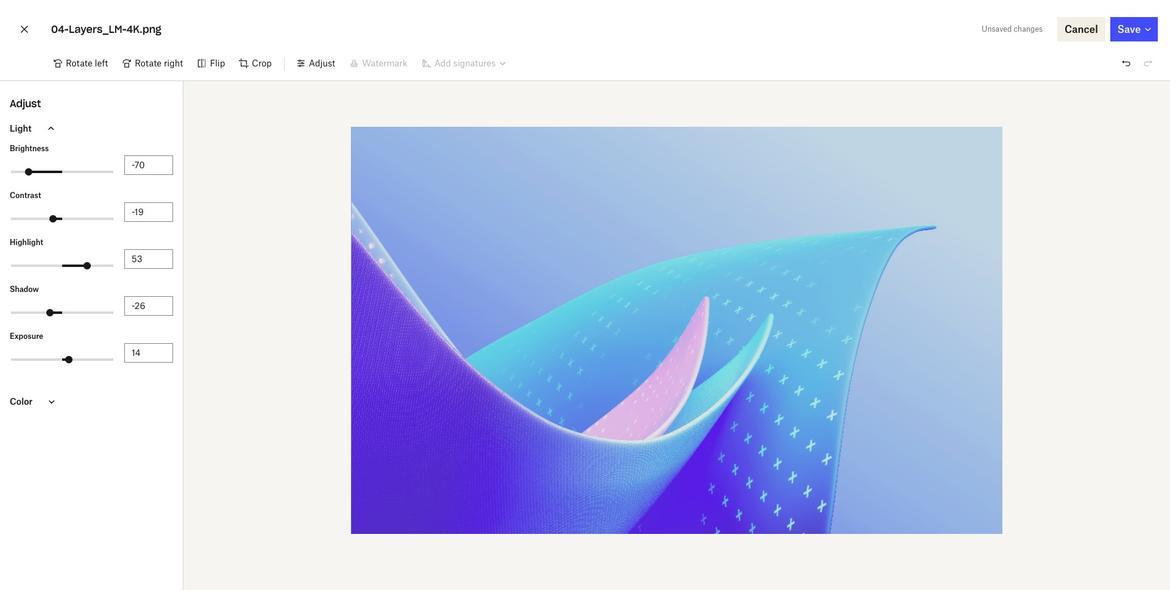 Task type: vqa. For each thing, say whether or not it's contained in the screenshot.
Adjust within 'button'
yes



Task type: describe. For each thing, give the bounding box(es) containing it.
flip
[[210, 58, 225, 68]]

light button
[[0, 114, 183, 143]]

highlight
[[10, 238, 43, 247]]

save button
[[1111, 17, 1159, 41]]

Exposure number field
[[132, 346, 166, 360]]

rotate right
[[135, 58, 183, 68]]

Brightness range field
[[11, 171, 113, 173]]

right
[[164, 58, 183, 68]]

rotate right button
[[115, 54, 190, 73]]

Shadow range field
[[11, 312, 113, 314]]

changes
[[1014, 24, 1043, 34]]

Contrast number field
[[132, 205, 166, 219]]

1 vertical spatial adjust
[[10, 98, 41, 110]]

Highlight number field
[[132, 252, 166, 266]]

rotate for rotate right
[[135, 58, 162, 68]]

Highlight range field
[[11, 265, 113, 267]]

save
[[1118, 23, 1141, 35]]

brightness
[[10, 144, 49, 153]]

Brightness number field
[[132, 159, 166, 172]]

Contrast range field
[[11, 218, 113, 220]]

Shadow number field
[[132, 299, 166, 313]]

color button
[[0, 387, 183, 416]]

04-
[[51, 23, 69, 35]]

crop button
[[232, 54, 279, 73]]

rotate left
[[66, 58, 108, 68]]

Exposure range field
[[11, 359, 113, 361]]



Task type: locate. For each thing, give the bounding box(es) containing it.
1 rotate from the left
[[66, 58, 93, 68]]

1 horizontal spatial adjust
[[309, 58, 335, 68]]

crop
[[252, 58, 272, 68]]

layers_lm-
[[69, 23, 127, 35]]

rotate
[[66, 58, 93, 68], [135, 58, 162, 68]]

0 vertical spatial adjust
[[309, 58, 335, 68]]

rotate left the left
[[66, 58, 93, 68]]

None field
[[0, 0, 94, 13]]

cancel button
[[1058, 17, 1106, 41]]

exposure
[[10, 332, 43, 341]]

unsaved changes
[[982, 24, 1043, 34]]

left
[[95, 58, 108, 68]]

adjust button
[[290, 54, 343, 73]]

rotate left button
[[46, 54, 115, 73]]

04-layers_lm-4k.png
[[51, 23, 161, 35]]

unsaved
[[982, 24, 1012, 34]]

4k.png
[[127, 23, 161, 35]]

cancel
[[1065, 23, 1099, 35]]

contrast
[[10, 191, 41, 200]]

0 horizontal spatial rotate
[[66, 58, 93, 68]]

adjust
[[309, 58, 335, 68], [10, 98, 41, 110]]

0 horizontal spatial adjust
[[10, 98, 41, 110]]

adjust inside button
[[309, 58, 335, 68]]

adjust right crop
[[309, 58, 335, 68]]

rotate for rotate left
[[66, 58, 93, 68]]

2 rotate from the left
[[135, 58, 162, 68]]

rotate inside 'button'
[[135, 58, 162, 68]]

close image
[[17, 20, 32, 39]]

color
[[10, 396, 33, 406]]

adjust up light
[[10, 98, 41, 110]]

shadow
[[10, 285, 39, 294]]

rotate inside button
[[66, 58, 93, 68]]

light
[[10, 123, 32, 133]]

rotate left right
[[135, 58, 162, 68]]

flip button
[[190, 54, 232, 73]]

1 horizontal spatial rotate
[[135, 58, 162, 68]]



